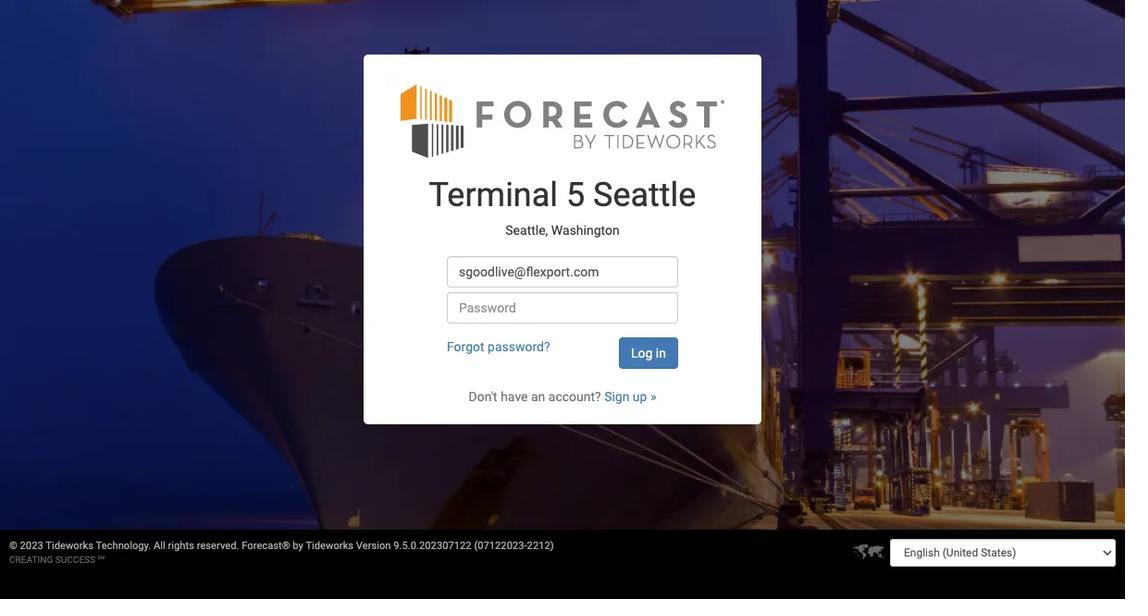 Task type: describe. For each thing, give the bounding box(es) containing it.
rights
[[168, 541, 194, 553]]

2023
[[20, 541, 43, 553]]

password?
[[488, 340, 551, 355]]

by
[[293, 541, 304, 553]]

seattle
[[594, 176, 697, 215]]

seattle,
[[506, 223, 548, 238]]

»
[[651, 390, 657, 405]]

log in button
[[619, 338, 679, 370]]

5
[[567, 176, 585, 215]]

forgot password? log in
[[447, 340, 667, 361]]

(07122023-
[[474, 541, 527, 553]]

terminal
[[429, 176, 558, 215]]

log
[[631, 346, 653, 361]]

don't
[[469, 390, 498, 405]]

terminal 5 seattle seattle, washington
[[429, 176, 697, 238]]

2 tideworks from the left
[[306, 541, 354, 553]]

all
[[154, 541, 166, 553]]

forecast®
[[242, 541, 290, 553]]



Task type: vqa. For each thing, say whether or not it's contained in the screenshot.
2023
yes



Task type: locate. For each thing, give the bounding box(es) containing it.
©
[[9, 541, 17, 553]]

Password password field
[[447, 293, 679, 324]]

account?
[[549, 390, 602, 405]]

1 horizontal spatial tideworks
[[306, 541, 354, 553]]

1 tideworks from the left
[[46, 541, 94, 553]]

version
[[356, 541, 391, 553]]

up
[[633, 390, 648, 405]]

tideworks
[[46, 541, 94, 553], [306, 541, 354, 553]]

9.5.0.202307122
[[394, 541, 472, 553]]

forecast® by tideworks image
[[401, 83, 725, 159]]

in
[[656, 346, 667, 361]]

℠
[[98, 556, 105, 566]]

technology.
[[96, 541, 151, 553]]

sign up » link
[[605, 390, 657, 405]]

tideworks right by
[[306, 541, 354, 553]]

reserved.
[[197, 541, 239, 553]]

an
[[531, 390, 546, 405]]

sign
[[605, 390, 630, 405]]

don't have an account? sign up »
[[469, 390, 657, 405]]

success
[[55, 556, 95, 566]]

2212)
[[527, 541, 554, 553]]

tideworks up success
[[46, 541, 94, 553]]

forgot
[[447, 340, 485, 355]]

have
[[501, 390, 528, 405]]

forgot password? link
[[447, 340, 551, 355]]

Email or username text field
[[447, 257, 679, 288]]

creating
[[9, 556, 53, 566]]

© 2023 tideworks technology. all rights reserved. forecast® by tideworks version 9.5.0.202307122 (07122023-2212) creating success ℠
[[9, 541, 554, 566]]

0 horizontal spatial tideworks
[[46, 541, 94, 553]]

washington
[[552, 223, 620, 238]]



